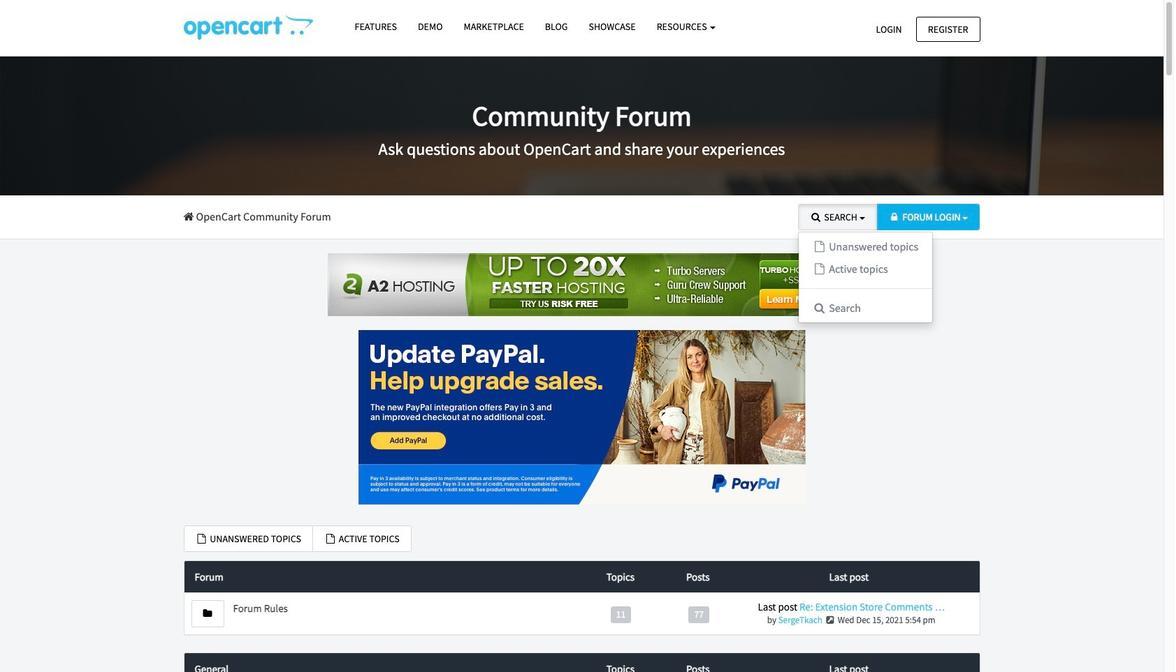 Task type: locate. For each thing, give the bounding box(es) containing it.
paypal payment gateway image
[[358, 330, 805, 505]]

home image
[[183, 211, 194, 222]]

2 horizontal spatial file o image
[[812, 263, 827, 275]]

search image
[[810, 212, 822, 222]]

forum rules image
[[203, 610, 212, 619]]

group
[[798, 204, 933, 324]]

file o image
[[812, 263, 827, 275], [195, 534, 208, 544], [324, 534, 337, 544]]



Task type: describe. For each thing, give the bounding box(es) containing it.
search image
[[812, 302, 827, 313]]

a2 hosting image
[[327, 253, 836, 316]]

0 horizontal spatial file o image
[[195, 534, 208, 544]]

file o image
[[812, 241, 827, 253]]

view the latest post image
[[824, 617, 836, 626]]

1 horizontal spatial file o image
[[324, 534, 337, 544]]



Task type: vqa. For each thing, say whether or not it's contained in the screenshot.
Paypal Payment Gateway image
yes



